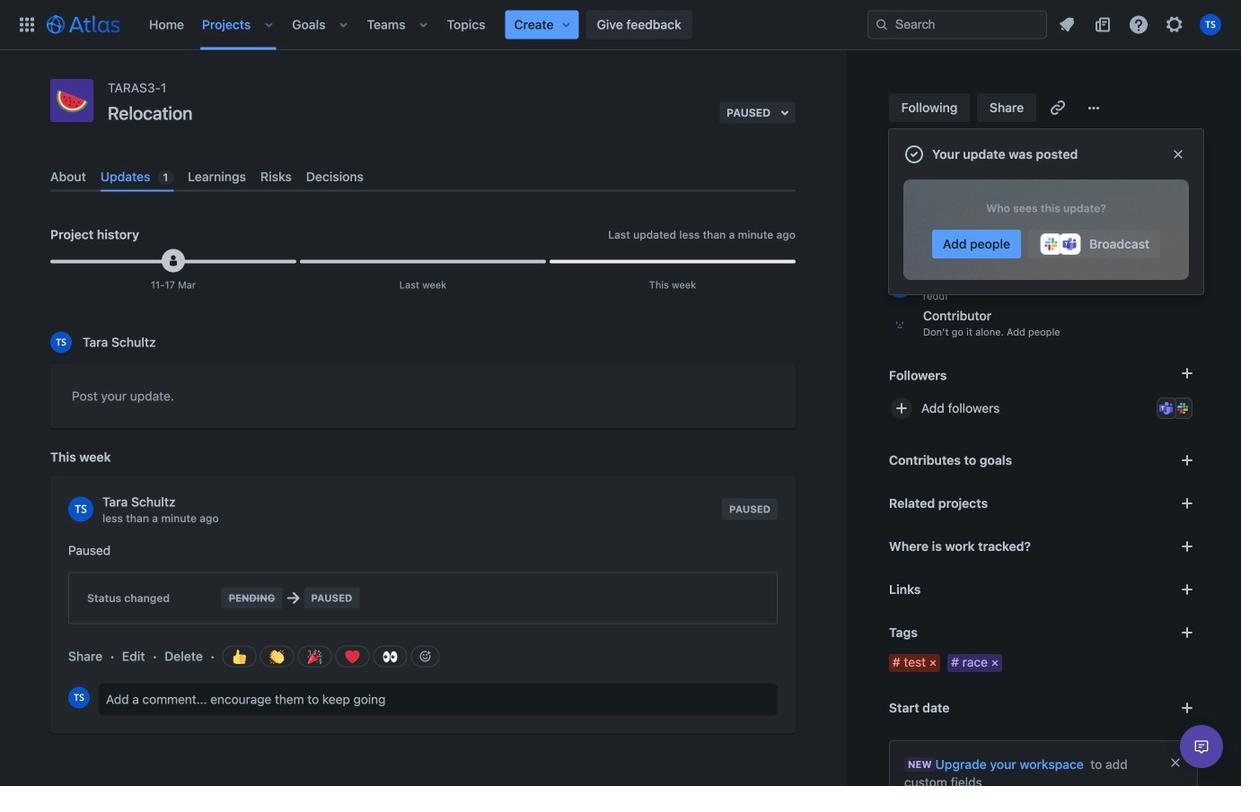 Task type: locate. For each thing, give the bounding box(es) containing it.
close dialog image
[[1171, 147, 1186, 162]]

set start date image
[[1176, 698, 1198, 719]]

tab list
[[43, 162, 803, 192]]

msteams logo showing  channels are connected to this project image
[[1159, 401, 1174, 416]]

1 close tag image from the left
[[926, 656, 940, 671]]

:tada: image
[[308, 650, 322, 664]]

:eyes: image
[[383, 650, 397, 664], [383, 650, 397, 664]]

1 horizontal spatial close tag image
[[988, 656, 1002, 671]]

add reaction image
[[418, 650, 432, 664]]

close tag image
[[926, 656, 940, 671], [988, 656, 1002, 671]]

:heart: image
[[345, 650, 360, 664], [345, 650, 360, 664]]

open intercom messenger image
[[1191, 736, 1212, 758]]

add follower image
[[891, 398, 912, 419]]

None search field
[[868, 10, 1047, 39]]

Search field
[[868, 10, 1047, 39]]

0 horizontal spatial close tag image
[[926, 656, 940, 671]]

account image
[[1200, 14, 1221, 35]]

Main content area, start typing to enter text. text field
[[72, 386, 774, 414]]

slack logo showing nan channels are connected to this project image
[[1176, 401, 1190, 416]]

banner
[[0, 0, 1241, 50]]

top element
[[11, 0, 868, 50]]

:clap: image
[[270, 650, 284, 664], [270, 650, 284, 664]]



Task type: describe. For each thing, give the bounding box(es) containing it.
your update was posted image
[[903, 144, 925, 165]]

switch to... image
[[16, 14, 38, 35]]

changed to image
[[282, 588, 304, 609]]

add a follower image
[[1176, 363, 1198, 384]]

:tada: image
[[308, 650, 322, 664]]

:thumbsup: image
[[232, 650, 247, 664]]

close banner image
[[1168, 756, 1183, 771]]

settings image
[[1164, 14, 1185, 35]]

2 close tag image from the left
[[988, 656, 1002, 671]]

:thumbsup: image
[[232, 650, 247, 664]]

added new contributor image
[[166, 254, 181, 268]]

notifications image
[[1056, 14, 1078, 35]]

help image
[[1128, 14, 1150, 35]]

search image
[[875, 18, 889, 32]]



Task type: vqa. For each thing, say whether or not it's contained in the screenshot.
Settings icon
yes



